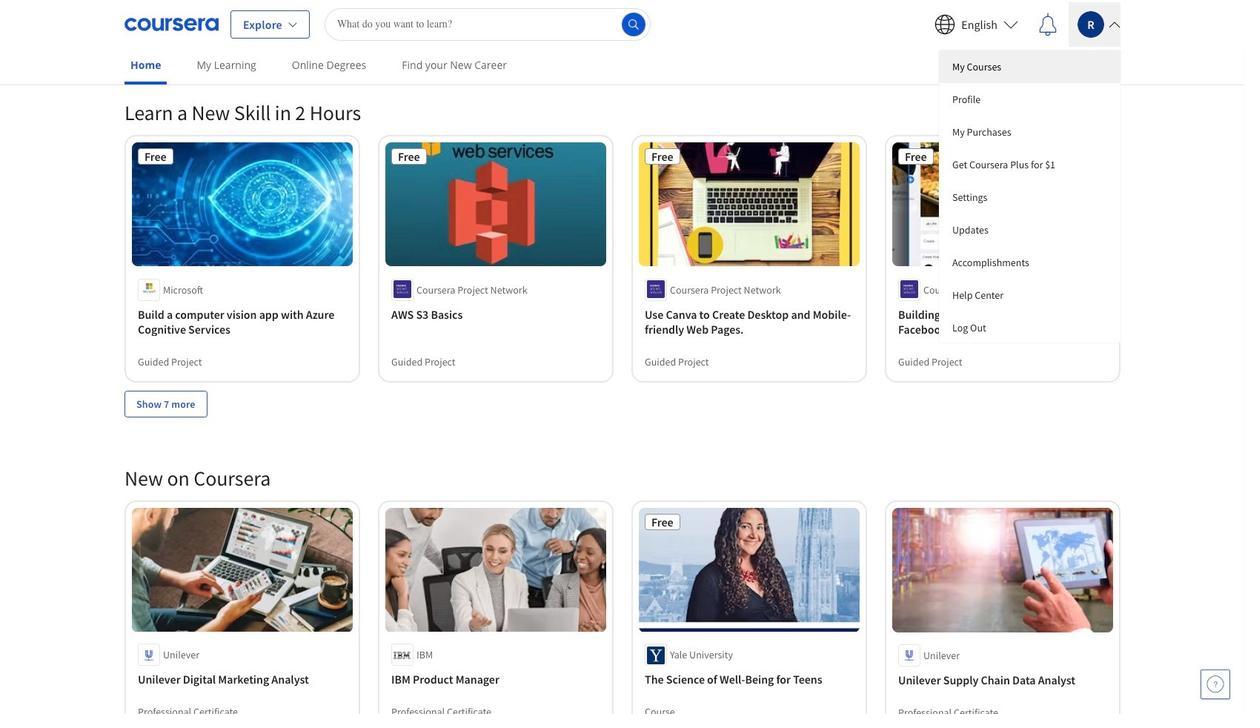 Task type: locate. For each thing, give the bounding box(es) containing it.
coursera image
[[125, 12, 219, 36]]

menu
[[940, 50, 1121, 342]]

None search field
[[325, 8, 651, 40]]

new on coursera collection element
[[116, 441, 1130, 714]]

What do you want to learn? text field
[[325, 8, 651, 40]]



Task type: vqa. For each thing, say whether or not it's contained in the screenshot.
Build
no



Task type: describe. For each thing, give the bounding box(es) containing it.
explore mastertrack® certificates collection element
[[116, 0, 1130, 75]]

learn a new skill in 2 hours collection element
[[116, 75, 1130, 441]]

help center image
[[1207, 676, 1225, 693]]



